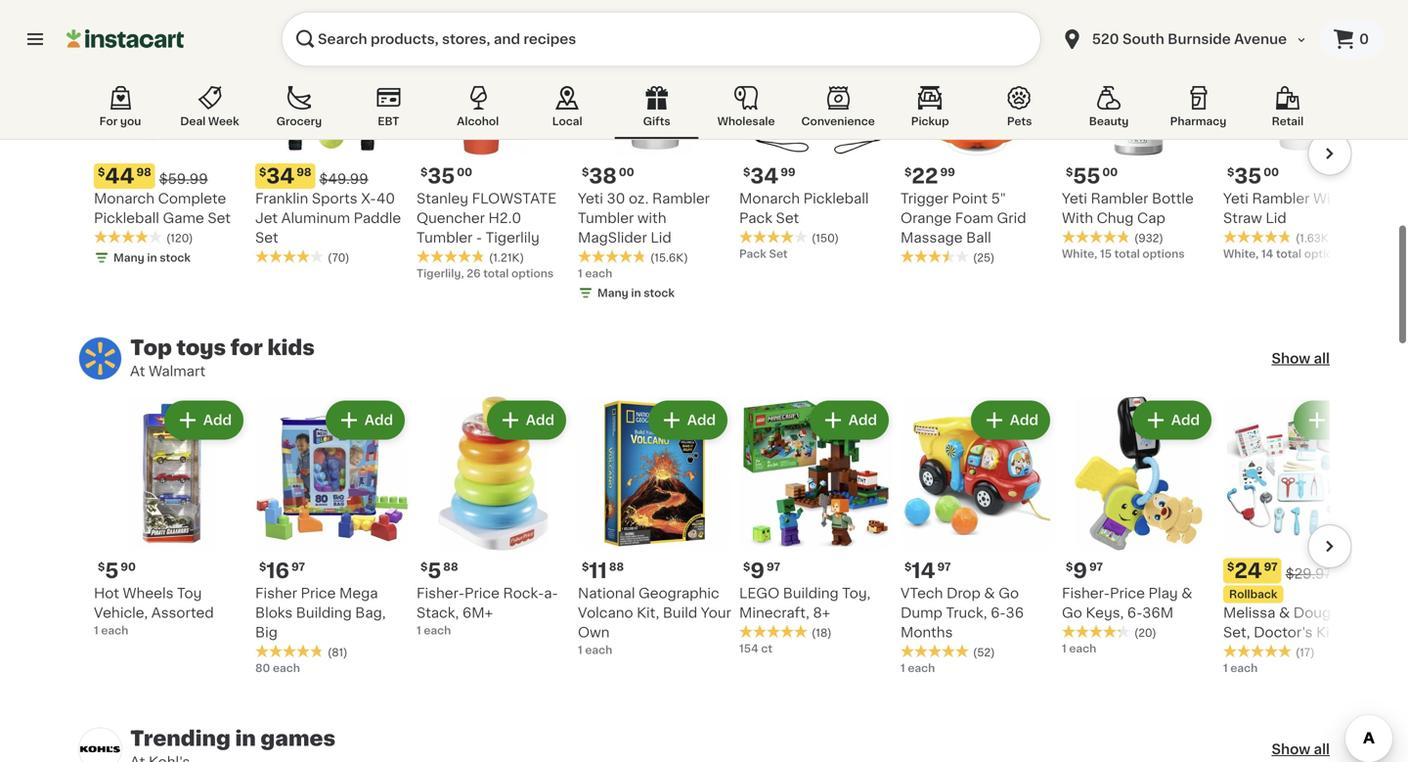 Task type: describe. For each thing, give the bounding box(es) containing it.
1 vertical spatial many in stock
[[598, 288, 675, 298]]

toy,
[[843, 586, 871, 600]]

15
[[1100, 248, 1112, 259]]

total for tumbler
[[484, 268, 509, 279]]

1 inside national geographic volcano kit, build your own 1 each
[[578, 645, 583, 655]]

own
[[578, 626, 610, 639]]

pickleball inside the monarch pickleball pack set
[[804, 192, 869, 205]]

1 horizontal spatial stock
[[644, 288, 675, 298]]

14 for $ 14 97
[[912, 561, 936, 581]]

(17)
[[1296, 647, 1315, 658]]

34 for $ 34 98
[[266, 166, 295, 186]]

0 button
[[1321, 20, 1385, 59]]

1 vertical spatial many
[[598, 288, 629, 298]]

each inside hot wheels toy vehicle, assorted 1 each
[[101, 625, 128, 636]]

add for fisher-price rock-a- stack, 6m+
[[526, 413, 555, 427]]

$34.98 original price: $49.99 element
[[255, 163, 409, 189]]

bloks
[[255, 606, 293, 620]]

1 down fisher-price play & go keys, 6-36m
[[1062, 643, 1067, 654]]

trigger point 5" orange foam grid massage ball
[[901, 192, 1027, 245]]

melissa & doug play set, doctor's kit
[[1224, 606, 1365, 639]]

$ for vtech drop & go dump truck, 6-36 months
[[905, 562, 912, 572]]

orange
[[901, 211, 952, 225]]

beauty
[[1089, 116, 1129, 127]]

jet
[[255, 211, 278, 225]]

16
[[266, 561, 290, 581]]

product group containing 38
[[578, 2, 732, 305]]

154 ct
[[740, 643, 773, 654]]

8+
[[813, 606, 831, 620]]

5 for hot
[[105, 561, 119, 581]]

add for fisher price mega bloks building bag, big
[[365, 413, 393, 427]]

1 each down the set,
[[1224, 663, 1258, 674]]

yeti rambler bottle with chug cap
[[1062, 192, 1194, 225]]

5 for fisher-
[[428, 561, 441, 581]]

convenience
[[802, 116, 875, 127]]

vtech drop & go dump truck, 6-36 months
[[901, 586, 1024, 639]]

97 inside $ 24 97
[[1265, 562, 1278, 572]]

22
[[912, 166, 939, 186]]

$ 5 90
[[98, 561, 136, 581]]

each right 80
[[273, 663, 300, 674]]

grocery button
[[257, 82, 341, 139]]

(52)
[[973, 647, 995, 658]]

add for national geographic volcano kit, build your own
[[687, 413, 716, 427]]

you
[[120, 116, 141, 127]]

44
[[105, 166, 134, 186]]

ct
[[761, 643, 773, 654]]

1 each for 38
[[578, 268, 613, 279]]

avenue
[[1235, 32, 1287, 46]]

rambler for 55
[[1091, 192, 1149, 205]]

hot
[[94, 586, 119, 600]]

tigerlily,
[[417, 268, 464, 279]]

add button for trigger point 5" orange foam grid massage ball
[[973, 8, 1049, 43]]

98 for 34
[[297, 167, 312, 178]]

gifts
[[643, 116, 671, 127]]

& inside vtech drop & go dump truck, 6-36 months
[[984, 586, 995, 600]]

total for lid
[[1277, 248, 1302, 259]]

product group containing 14
[[901, 397, 1055, 676]]

drop
[[947, 586, 981, 600]]

00 for straw
[[1264, 167, 1280, 178]]

with inside yeti rambler with straw lid
[[1314, 192, 1345, 205]]

$ 11 88
[[582, 561, 624, 581]]

flowstate
[[472, 192, 557, 205]]

add for franklin sports x-40 jet aluminum paddle set
[[365, 19, 393, 32]]

0
[[1360, 32, 1370, 46]]

hot wheels toy vehicle, assorted 1 each
[[94, 586, 214, 636]]

26
[[467, 268, 481, 279]]

all for trending in games
[[1314, 742, 1330, 756]]

add button for fisher price mega bloks building bag, big
[[327, 403, 403, 438]]

build
[[663, 606, 698, 620]]

lid inside yeti 30 oz. rambler tumbler with magslider lid
[[651, 231, 672, 245]]

for you button
[[78, 82, 162, 139]]

add for yeti rambler bottle with chug cap
[[1172, 19, 1200, 32]]

$44.98 original price: $59.99 element
[[94, 163, 247, 189]]

98 for 44
[[136, 167, 151, 178]]

add for stanley flowstate quencher h2.0 tumbler - tigerlily
[[526, 19, 555, 32]]

show all for top toys for kids
[[1272, 352, 1330, 365]]

$ 35 00 for yeti
[[1228, 166, 1280, 186]]

x-
[[361, 192, 377, 205]]

pets button
[[978, 82, 1062, 139]]

go inside vtech drop & go dump truck, 6-36 months
[[999, 586, 1019, 600]]

set inside the monarch pickleball pack set
[[776, 211, 799, 225]]

$ for fisher-price play & go keys, 6-36m
[[1066, 562, 1073, 572]]

2 520 south burnside avenue button from the left
[[1061, 12, 1309, 67]]

cap
[[1138, 211, 1166, 225]]

14 for white, 14 total options
[[1262, 248, 1274, 259]]

lego building toy, minecraft, 8+
[[740, 586, 871, 620]]

keys,
[[1086, 606, 1124, 620]]

$ for hot wheels toy vehicle, assorted
[[98, 562, 105, 572]]

magslider
[[578, 231, 647, 245]]

shop categories tab list
[[78, 82, 1330, 139]]

monarch pickleball pack set
[[740, 192, 869, 225]]

price for 16
[[301, 586, 336, 600]]

(150)
[[812, 233, 839, 244]]

chug
[[1097, 211, 1134, 225]]

Search field
[[282, 12, 1042, 67]]

convenience button
[[794, 82, 883, 139]]

ball
[[967, 231, 992, 245]]

tumbler for 38
[[578, 211, 634, 225]]

deal week
[[180, 116, 239, 127]]

00 for h2.0
[[457, 167, 473, 178]]

show all for trending in games
[[1272, 742, 1330, 756]]

(18)
[[812, 628, 832, 638]]

97 for lego
[[767, 562, 781, 572]]

add button for fisher-price rock-a- stack, 6m+
[[489, 403, 564, 438]]

alcohol button
[[436, 82, 520, 139]]

35 for yeti
[[1235, 166, 1262, 186]]

assorted
[[151, 606, 214, 620]]

520 south burnside avenue
[[1092, 32, 1287, 46]]

kids
[[267, 337, 315, 358]]

$ for stanley flowstate quencher h2.0 tumbler - tigerlily
[[421, 167, 428, 178]]

1 down months
[[901, 663, 906, 674]]

fisher- for stack,
[[417, 586, 465, 600]]

straw
[[1224, 211, 1263, 225]]

volcano
[[578, 606, 634, 620]]

fisher-price play & go keys, 6-36m
[[1062, 586, 1193, 620]]

1 each for 9
[[1062, 643, 1097, 654]]

yeti for 35
[[1224, 192, 1249, 205]]

set inside "$ 44 98 $59.99 monarch complete pickleball game set"
[[208, 211, 231, 225]]

97 for fisher-
[[1090, 562, 1103, 572]]

$ for national geographic volcano kit, build your own
[[582, 562, 589, 572]]

beauty button
[[1067, 82, 1151, 139]]

99 for 34
[[781, 167, 796, 178]]

0 vertical spatial many
[[113, 252, 144, 263]]

bag,
[[355, 606, 386, 620]]

for
[[231, 337, 263, 358]]

add button for yeti rambler bottle with chug cap
[[1135, 8, 1210, 43]]

mega
[[339, 586, 378, 600]]

south
[[1123, 32, 1165, 46]]

pack inside the monarch pickleball pack set
[[740, 211, 773, 225]]

product group containing 16
[[255, 397, 409, 676]]

deal week button
[[168, 82, 252, 139]]

$ for monarch pickleball pack set
[[743, 167, 751, 178]]

national geographic volcano kit, build your own 1 each
[[578, 586, 732, 655]]

(932)
[[1135, 233, 1164, 244]]

$ inside $ 24 97
[[1228, 562, 1235, 572]]

& inside fisher-price play & go keys, 6-36m
[[1182, 586, 1193, 600]]

yeti 30 oz. rambler tumbler with magslider lid
[[578, 192, 710, 245]]

quencher
[[417, 211, 485, 225]]

trending in games
[[130, 728, 336, 749]]

add for yeti rambler with straw lid
[[1333, 19, 1362, 32]]

item carousel region containing 44
[[56, 2, 1377, 305]]

$ for fisher-price rock-a- stack, 6m+
[[421, 562, 428, 572]]

show all link for trending in games
[[1272, 740, 1330, 759]]

-
[[476, 231, 482, 245]]

each down magslider
[[585, 268, 613, 279]]

$ 22 99
[[905, 166, 955, 186]]

$ for yeti rambler with straw lid
[[1228, 167, 1235, 178]]

1 inside hot wheels toy vehicle, assorted 1 each
[[94, 625, 99, 636]]

2 vertical spatial in
[[235, 728, 256, 749]]

35 for stanley
[[428, 166, 455, 186]]

fisher
[[255, 586, 297, 600]]

34 for $ 34 99
[[751, 166, 779, 186]]

set down the monarch pickleball pack set
[[769, 248, 788, 259]]

wheels
[[123, 586, 174, 600]]

national
[[578, 586, 635, 600]]

vtech
[[901, 586, 943, 600]]

add button for hot wheels toy vehicle, assorted
[[166, 403, 242, 438]]

0 horizontal spatial in
[[147, 252, 157, 263]]

add button for national geographic volcano kit, build your own
[[650, 403, 726, 438]]

0 horizontal spatial stock
[[160, 252, 191, 263]]

each down the set,
[[1231, 663, 1258, 674]]

show all link for top toys for kids
[[1272, 349, 1330, 368]]

$ inside $ 34 98
[[259, 167, 266, 178]]

retail
[[1272, 116, 1304, 127]]

fisher price mega bloks building bag, big
[[255, 586, 386, 639]]



Task type: locate. For each thing, give the bounding box(es) containing it.
white, down straw
[[1224, 248, 1259, 259]]

white, 14 total options
[[1224, 248, 1347, 259]]

monarch inside "$ 44 98 $59.99 monarch complete pickleball game set"
[[94, 192, 155, 205]]

$ up stack,
[[421, 562, 428, 572]]

1 show from the top
[[1272, 352, 1311, 365]]

$ 5 88
[[421, 561, 458, 581]]

35 up straw
[[1235, 166, 1262, 186]]

$ left 90
[[98, 562, 105, 572]]

00 inside "$ 38 00"
[[619, 167, 634, 178]]

0 horizontal spatial go
[[999, 586, 1019, 600]]

00
[[457, 167, 473, 178], [619, 167, 634, 178], [1103, 167, 1118, 178], [1264, 167, 1280, 178]]

lid
[[1266, 211, 1287, 225], [651, 231, 672, 245]]

play inside melissa & doug play set, doctor's kit
[[1335, 606, 1365, 620]]

$ 35 00 for stanley
[[421, 166, 473, 186]]

1 vertical spatial with
[[1062, 211, 1094, 225]]

0 horizontal spatial fisher-
[[417, 586, 465, 600]]

1 vertical spatial show all
[[1272, 742, 1330, 756]]

1 88 from the left
[[443, 562, 458, 572]]

1 horizontal spatial 35
[[1235, 166, 1262, 186]]

$ 14 97
[[905, 561, 951, 581]]

$ inside '$ 16 97'
[[259, 562, 266, 572]]

grid
[[997, 211, 1027, 225]]

options down (1.63k)
[[1305, 248, 1347, 259]]

0 horizontal spatial building
[[296, 606, 352, 620]]

many in stock down (15.6k)
[[598, 288, 675, 298]]

2 white, from the left
[[1224, 248, 1259, 259]]

$ for yeti rambler bottle with chug cap
[[1066, 167, 1073, 178]]

0 horizontal spatial yeti
[[578, 192, 603, 205]]

white, for 55
[[1062, 248, 1098, 259]]

99 inside $ 34 99
[[781, 167, 796, 178]]

your
[[701, 606, 732, 620]]

00 up yeti rambler with straw lid
[[1264, 167, 1280, 178]]

6- inside fisher-price play & go keys, 6-36m
[[1128, 606, 1143, 620]]

rollback
[[1230, 589, 1278, 600]]

$ 55 00
[[1066, 166, 1118, 186]]

2 horizontal spatial yeti
[[1224, 192, 1249, 205]]

0 vertical spatial lid
[[1266, 211, 1287, 225]]

0 horizontal spatial lid
[[651, 231, 672, 245]]

each inside fisher-price rock-a- stack, 6m+ 1 each
[[424, 625, 451, 636]]

price inside fisher-price rock-a- stack, 6m+ 1 each
[[465, 586, 500, 600]]

tumbler inside stanley flowstate quencher h2.0 tumbler - tigerlily
[[417, 231, 473, 245]]

1 horizontal spatial 88
[[609, 562, 624, 572]]

99 up the monarch pickleball pack set
[[781, 167, 796, 178]]

lid down with
[[651, 231, 672, 245]]

each
[[585, 268, 613, 279], [101, 625, 128, 636], [424, 625, 451, 636], [1070, 643, 1097, 654], [585, 645, 613, 655], [273, 663, 300, 674], [908, 663, 935, 674], [1231, 663, 1258, 674]]

35 up 'stanley'
[[428, 166, 455, 186]]

1 horizontal spatial $ 9 97
[[1066, 561, 1103, 581]]

1 horizontal spatial yeti
[[1062, 192, 1088, 205]]

product group containing 11
[[578, 397, 732, 658]]

1 vertical spatial play
[[1335, 606, 1365, 620]]

many in stock down (120) at the left of the page
[[113, 252, 191, 263]]

1 horizontal spatial tumbler
[[578, 211, 634, 225]]

(120)
[[166, 233, 193, 244]]

0 horizontal spatial pickleball
[[94, 211, 159, 225]]

$ for yeti 30 oz. rambler tumbler with magslider lid
[[582, 167, 589, 178]]

2 show from the top
[[1272, 742, 1311, 756]]

2 horizontal spatial price
[[1110, 586, 1145, 600]]

kohl's image
[[78, 727, 122, 762]]

pharmacy
[[1171, 116, 1227, 127]]

$ up "national"
[[582, 562, 589, 572]]

00 right 55
[[1103, 167, 1118, 178]]

2 34 from the left
[[751, 166, 779, 186]]

1 horizontal spatial options
[[1143, 248, 1185, 259]]

pickleball down 44
[[94, 211, 159, 225]]

2 00 from the left
[[619, 167, 634, 178]]

stack,
[[417, 606, 459, 620]]

& inside melissa & doug play set, doctor's kit
[[1280, 606, 1291, 620]]

price
[[301, 586, 336, 600], [465, 586, 500, 600], [1110, 586, 1145, 600]]

00 right 38 at the left top
[[619, 167, 634, 178]]

$ down wholesale
[[743, 167, 751, 178]]

$ inside '$ 5 90'
[[98, 562, 105, 572]]

6- for 14
[[991, 606, 1006, 620]]

go left the keys,
[[1062, 606, 1083, 620]]

2 98 from the left
[[297, 167, 312, 178]]

product group
[[94, 2, 247, 270], [255, 2, 409, 266], [417, 2, 570, 281], [578, 2, 732, 305], [740, 2, 893, 262], [901, 2, 1055, 266], [1062, 2, 1216, 262], [1224, 2, 1377, 262], [94, 397, 247, 638], [255, 397, 409, 676], [417, 397, 570, 638], [578, 397, 732, 658], [740, 397, 893, 656], [901, 397, 1055, 676], [1062, 397, 1216, 656], [1224, 397, 1377, 676]]

set down complete at the left
[[208, 211, 231, 225]]

97 right 16
[[292, 562, 305, 572]]

yeti down 55
[[1062, 192, 1088, 205]]

$ up vtech
[[905, 562, 912, 572]]

1 9 from the left
[[751, 561, 765, 581]]

white, inside product group
[[1062, 248, 1098, 259]]

0 horizontal spatial white,
[[1062, 248, 1098, 259]]

tumbler up magslider
[[578, 211, 634, 225]]

grocery
[[276, 116, 322, 127]]

gifts button
[[615, 82, 699, 139]]

ebt button
[[347, 82, 431, 139]]

1 horizontal spatial many
[[598, 288, 629, 298]]

set inside the franklin sports x-40 jet aluminum paddle set
[[255, 231, 278, 245]]

38
[[589, 166, 617, 186]]

1 vertical spatial building
[[296, 606, 352, 620]]

yeti inside yeti rambler bottle with chug cap
[[1062, 192, 1088, 205]]

set up pack set
[[776, 211, 799, 225]]

1 horizontal spatial total
[[1115, 248, 1140, 259]]

1 horizontal spatial 9
[[1073, 561, 1088, 581]]

building inside fisher price mega bloks building bag, big
[[296, 606, 352, 620]]

1 horizontal spatial white,
[[1224, 248, 1259, 259]]

$ for lego building toy, minecraft, 8+
[[743, 562, 751, 572]]

price for 9
[[1110, 586, 1145, 600]]

1 show all link from the top
[[1272, 349, 1330, 368]]

top
[[130, 337, 172, 358]]

rambler
[[652, 192, 710, 205], [1091, 192, 1149, 205], [1253, 192, 1310, 205]]

add button for stanley flowstate quencher h2.0 tumbler - tigerlily
[[489, 8, 564, 43]]

99 inside $ 22 99
[[941, 167, 955, 178]]

$ up rollback
[[1228, 562, 1235, 572]]

5 97 from the left
[[1265, 562, 1278, 572]]

1 horizontal spatial pickleball
[[804, 192, 869, 205]]

total inside product group
[[1115, 248, 1140, 259]]

melissa
[[1224, 606, 1276, 620]]

rambler inside yeti 30 oz. rambler tumbler with magslider lid
[[652, 192, 710, 205]]

1 each down the keys,
[[1062, 643, 1097, 654]]

34
[[266, 166, 295, 186], [751, 166, 779, 186]]

total
[[1115, 248, 1140, 259], [1277, 248, 1302, 259], [484, 268, 509, 279]]

0 vertical spatial pickleball
[[804, 192, 869, 205]]

with
[[638, 211, 667, 225]]

yeti rambler with straw lid
[[1224, 192, 1345, 225]]

4 00 from the left
[[1264, 167, 1280, 178]]

00 up 'stanley'
[[457, 167, 473, 178]]

add for vtech drop & go dump truck, 6-36 months
[[1010, 413, 1039, 427]]

0 horizontal spatial rambler
[[652, 192, 710, 205]]

88 up stack,
[[443, 562, 458, 572]]

2 fisher- from the left
[[1062, 586, 1110, 600]]

$ down the 'for'
[[98, 167, 105, 178]]

2 item carousel region from the top
[[56, 397, 1377, 696]]

2 horizontal spatial &
[[1280, 606, 1291, 620]]

2 $ 35 00 from the left
[[1228, 166, 1280, 186]]

2 monarch from the left
[[740, 192, 800, 205]]

14 inside product group
[[912, 561, 936, 581]]

fisher- up the keys,
[[1062, 586, 1110, 600]]

5 left 90
[[105, 561, 119, 581]]

rambler for 35
[[1253, 192, 1310, 205]]

fisher- for go
[[1062, 586, 1110, 600]]

0 horizontal spatial 34
[[266, 166, 295, 186]]

0 vertical spatial many in stock
[[113, 252, 191, 263]]

add for lego building toy, minecraft, 8+
[[849, 413, 877, 427]]

0 vertical spatial all
[[1314, 352, 1330, 365]]

1 horizontal spatial go
[[1062, 606, 1083, 620]]

2 horizontal spatial options
[[1305, 248, 1347, 259]]

for you
[[99, 116, 141, 127]]

yeti for 38
[[578, 192, 603, 205]]

$ up the fisher
[[259, 562, 266, 572]]

1 vertical spatial show all link
[[1272, 740, 1330, 759]]

1 horizontal spatial building
[[783, 586, 839, 600]]

1 horizontal spatial play
[[1335, 606, 1365, 620]]

$ 34 98
[[259, 166, 312, 186]]

white, for 35
[[1224, 248, 1259, 259]]

1 horizontal spatial with
[[1314, 192, 1345, 205]]

$ 9 97 up the keys,
[[1066, 561, 1103, 581]]

1 horizontal spatial monarch
[[740, 192, 800, 205]]

1 down the set,
[[1224, 663, 1228, 674]]

2 97 from the left
[[767, 562, 781, 572]]

total right 15
[[1115, 248, 1140, 259]]

add for hot wheels toy vehicle, assorted
[[203, 413, 232, 427]]

0 horizontal spatial 88
[[443, 562, 458, 572]]

1 520 south burnside avenue button from the left
[[1049, 12, 1321, 67]]

$ up 'stanley'
[[421, 167, 428, 178]]

1 horizontal spatial $ 35 00
[[1228, 166, 1280, 186]]

h2.0
[[489, 211, 522, 225]]

36m
[[1143, 606, 1174, 620]]

1 horizontal spatial fisher-
[[1062, 586, 1110, 600]]

0 horizontal spatial 35
[[428, 166, 455, 186]]

3 rambler from the left
[[1253, 192, 1310, 205]]

88 for 11
[[609, 562, 624, 572]]

$ inside "$ 38 00"
[[582, 167, 589, 178]]

97 up the keys,
[[1090, 562, 1103, 572]]

3 00 from the left
[[1103, 167, 1118, 178]]

0 horizontal spatial many
[[113, 252, 144, 263]]

88 inside $ 5 88
[[443, 562, 458, 572]]

6- right 'truck,'
[[991, 606, 1006, 620]]

1 vertical spatial lid
[[651, 231, 672, 245]]

yeti inside yeti rambler with straw lid
[[1224, 192, 1249, 205]]

0 vertical spatial with
[[1314, 192, 1345, 205]]

fisher- inside fisher-price play & go keys, 6-36m
[[1062, 586, 1110, 600]]

$ inside $ 11 88
[[582, 562, 589, 572]]

all for top toys for kids
[[1314, 352, 1330, 365]]

0 horizontal spatial 98
[[136, 167, 151, 178]]

14 up vtech
[[912, 561, 936, 581]]

franklin sports x-40 jet aluminum paddle set
[[255, 192, 401, 245]]

$ 35 00 up 'stanley'
[[421, 166, 473, 186]]

options down "(932)"
[[1143, 248, 1185, 259]]

add button for fisher-price play & go keys, 6-36m
[[1135, 403, 1210, 438]]

$ 9 97 for lego
[[743, 561, 781, 581]]

walmart image
[[78, 337, 122, 381]]

1 97 from the left
[[292, 562, 305, 572]]

1 5 from the left
[[105, 561, 119, 581]]

show for top toys for kids
[[1272, 352, 1311, 365]]

pickleball
[[804, 192, 869, 205], [94, 211, 159, 225]]

0 vertical spatial 14
[[1262, 248, 1274, 259]]

1 price from the left
[[301, 586, 336, 600]]

pickleball inside "$ 44 98 $59.99 monarch complete pickleball game set"
[[94, 211, 159, 225]]

1 horizontal spatial 5
[[428, 561, 441, 581]]

00 inside "$ 55 00"
[[1103, 167, 1118, 178]]

35
[[428, 166, 455, 186], [1235, 166, 1262, 186]]

0 vertical spatial stock
[[160, 252, 191, 263]]

0 vertical spatial play
[[1149, 586, 1178, 600]]

stanley flowstate quencher h2.0 tumbler - tigerlily
[[417, 192, 557, 245]]

1 each
[[578, 268, 613, 279], [1062, 643, 1097, 654], [901, 663, 935, 674], [1224, 663, 1258, 674]]

kit,
[[637, 606, 660, 620]]

97 inside $ 14 97
[[938, 562, 951, 572]]

1 vertical spatial 14
[[912, 561, 936, 581]]

1 vertical spatial go
[[1062, 606, 1083, 620]]

fisher- inside fisher-price rock-a- stack, 6m+ 1 each
[[417, 586, 465, 600]]

add button
[[327, 8, 403, 43], [489, 8, 564, 43], [973, 8, 1049, 43], [1135, 8, 1210, 43], [1296, 8, 1371, 43], [166, 403, 242, 438], [327, 403, 403, 438], [489, 403, 564, 438], [650, 403, 726, 438], [812, 403, 887, 438], [973, 403, 1049, 438], [1135, 403, 1210, 438]]

building up 8+
[[783, 586, 839, 600]]

99 right 22
[[941, 167, 955, 178]]

6- up '(20)' on the bottom right
[[1128, 606, 1143, 620]]

white, left 15
[[1062, 248, 1098, 259]]

in down magslider
[[631, 288, 641, 298]]

$ inside $ 14 97
[[905, 562, 912, 572]]

3 yeti from the left
[[1224, 192, 1249, 205]]

1 down stack,
[[417, 625, 421, 636]]

white, 15 total options
[[1062, 248, 1185, 259]]

00 for with
[[1103, 167, 1118, 178]]

1 98 from the left
[[136, 167, 151, 178]]

1 horizontal spatial price
[[465, 586, 500, 600]]

add button for vtech drop & go dump truck, 6-36 months
[[973, 403, 1049, 438]]

each down the keys,
[[1070, 643, 1097, 654]]

6- inside vtech drop & go dump truck, 6-36 months
[[991, 606, 1006, 620]]

wholesale
[[718, 116, 775, 127]]

0 horizontal spatial 14
[[912, 561, 936, 581]]

options inside product group
[[1143, 248, 1185, 259]]

1 white, from the left
[[1062, 248, 1098, 259]]

1 down vehicle,
[[94, 625, 99, 636]]

go up "36"
[[999, 586, 1019, 600]]

2 all from the top
[[1314, 742, 1330, 756]]

9
[[751, 561, 765, 581], [1073, 561, 1088, 581]]

go inside fisher-price play & go keys, 6-36m
[[1062, 606, 1083, 620]]

(1.21k)
[[489, 252, 524, 263]]

bottle
[[1152, 192, 1194, 205]]

2 show all from the top
[[1272, 742, 1330, 756]]

toy
[[177, 586, 202, 600]]

in down "$ 44 98 $59.99 monarch complete pickleball game set"
[[147, 252, 157, 263]]

1 $ 9 97 from the left
[[743, 561, 781, 581]]

each down months
[[908, 663, 935, 674]]

1 horizontal spatial many in stock
[[598, 288, 675, 298]]

2 88 from the left
[[609, 562, 624, 572]]

in left games
[[235, 728, 256, 749]]

each down stack,
[[424, 625, 451, 636]]

(15.6k)
[[651, 252, 688, 263]]

2 $ 9 97 from the left
[[1066, 561, 1103, 581]]

1 horizontal spatial lid
[[1266, 211, 1287, 225]]

$ 16 97
[[259, 561, 305, 581]]

total down (1.63k)
[[1277, 248, 1302, 259]]

98 up franklin
[[297, 167, 312, 178]]

2 35 from the left
[[1235, 166, 1262, 186]]

00 for rambler
[[619, 167, 634, 178]]

88 inside $ 11 88
[[609, 562, 624, 572]]

$24.97 original price: $29.97 element
[[1224, 558, 1377, 584]]

0 horizontal spatial 5
[[105, 561, 119, 581]]

1 inside fisher-price rock-a- stack, 6m+ 1 each
[[417, 625, 421, 636]]

$ up franklin
[[259, 167, 266, 178]]

2 price from the left
[[465, 586, 500, 600]]

$ inside $ 22 99
[[905, 167, 912, 178]]

0 horizontal spatial total
[[484, 268, 509, 279]]

$ inside "$ 55 00"
[[1066, 167, 1073, 178]]

lid right straw
[[1266, 211, 1287, 225]]

1 vertical spatial show
[[1272, 742, 1311, 756]]

each down vehicle,
[[101, 625, 128, 636]]

(1.63k)
[[1296, 233, 1334, 244]]

monarch inside the monarch pickleball pack set
[[740, 192, 800, 205]]

instacart image
[[67, 27, 184, 51]]

yeti left 30
[[578, 192, 603, 205]]

1 horizontal spatial 34
[[751, 166, 779, 186]]

with up (1.63k)
[[1314, 192, 1345, 205]]

2 9 from the left
[[1073, 561, 1088, 581]]

2 horizontal spatial rambler
[[1253, 192, 1310, 205]]

a-
[[544, 586, 558, 600]]

0 horizontal spatial tumbler
[[417, 231, 473, 245]]

1 fisher- from the left
[[417, 586, 465, 600]]

options for yeti rambler with straw lid
[[1305, 248, 1347, 259]]

0 vertical spatial show all
[[1272, 352, 1330, 365]]

$ up yeti rambler bottle with chug cap
[[1066, 167, 1073, 178]]

show for trending in games
[[1272, 742, 1311, 756]]

None search field
[[282, 12, 1042, 67]]

1 rambler from the left
[[652, 192, 710, 205]]

item carousel region containing 5
[[56, 397, 1377, 696]]

1 pack from the top
[[740, 211, 773, 225]]

3 price from the left
[[1110, 586, 1145, 600]]

★★★★★
[[94, 230, 162, 244], [94, 230, 162, 244], [740, 230, 808, 244], [740, 230, 808, 244], [1062, 230, 1131, 244], [1062, 230, 1131, 244], [1224, 230, 1292, 244], [1224, 230, 1292, 244], [255, 250, 324, 263], [255, 250, 324, 263], [417, 250, 485, 263], [417, 250, 485, 263], [578, 250, 647, 263], [578, 250, 647, 263], [901, 250, 969, 263], [901, 250, 969, 263], [740, 625, 808, 638], [740, 625, 808, 638], [1062, 625, 1131, 638], [1062, 625, 1131, 638], [255, 644, 324, 658], [255, 644, 324, 658], [901, 644, 969, 658], [901, 644, 969, 658], [1224, 644, 1292, 658], [1224, 644, 1292, 658]]

1 horizontal spatial 6-
[[1128, 606, 1143, 620]]

9 for fisher-
[[1073, 561, 1088, 581]]

lid inside yeti rambler with straw lid
[[1266, 211, 1287, 225]]

1 99 from the left
[[781, 167, 796, 178]]

product group containing 22
[[901, 2, 1055, 266]]

0 horizontal spatial &
[[984, 586, 995, 600]]

98 inside "$ 44 98 $59.99 monarch complete pickleball game set"
[[136, 167, 151, 178]]

0 vertical spatial item carousel region
[[56, 2, 1377, 305]]

minecraft,
[[740, 606, 810, 620]]

1 down magslider
[[578, 268, 583, 279]]

0 horizontal spatial monarch
[[94, 192, 155, 205]]

97 for vtech
[[938, 562, 951, 572]]

1 horizontal spatial 14
[[1262, 248, 1274, 259]]

franklin
[[255, 192, 308, 205]]

vehicle,
[[94, 606, 148, 620]]

0 horizontal spatial many in stock
[[113, 252, 191, 263]]

97 for fisher
[[292, 562, 305, 572]]

options for yeti rambler bottle with chug cap
[[1143, 248, 1185, 259]]

2 horizontal spatial in
[[631, 288, 641, 298]]

34 up the monarch pickleball pack set
[[751, 166, 779, 186]]

stock down (15.6k)
[[644, 288, 675, 298]]

for
[[99, 116, 118, 127]]

0 horizontal spatial $ 35 00
[[421, 166, 473, 186]]

1
[[578, 268, 583, 279], [94, 625, 99, 636], [417, 625, 421, 636], [1062, 643, 1067, 654], [578, 645, 583, 655], [901, 663, 906, 674], [1224, 663, 1228, 674]]

show all
[[1272, 352, 1330, 365], [1272, 742, 1330, 756]]

many down magslider
[[598, 288, 629, 298]]

99 for 22
[[941, 167, 955, 178]]

add button for lego building toy, minecraft, 8+
[[812, 403, 887, 438]]

1 horizontal spatial &
[[1182, 586, 1193, 600]]

1 item carousel region from the top
[[56, 2, 1377, 305]]

1 monarch from the left
[[94, 192, 155, 205]]

product group containing 24
[[1224, 397, 1377, 676]]

6- for 9
[[1128, 606, 1143, 620]]

90
[[121, 562, 136, 572]]

1 horizontal spatial rambler
[[1091, 192, 1149, 205]]

1 horizontal spatial in
[[235, 728, 256, 749]]

item carousel region
[[56, 2, 1377, 305], [56, 397, 1377, 696]]

price up 6m+
[[465, 586, 500, 600]]

$ inside $ 5 88
[[421, 562, 428, 572]]

0 vertical spatial show
[[1272, 352, 1311, 365]]

geographic
[[639, 586, 720, 600]]

1 6- from the left
[[991, 606, 1006, 620]]

total down (1.21k)
[[484, 268, 509, 279]]

2 yeti from the left
[[1062, 192, 1088, 205]]

$ down the local
[[582, 167, 589, 178]]

each inside national geographic volcano kit, build your own 1 each
[[585, 645, 613, 655]]

0 vertical spatial show all link
[[1272, 349, 1330, 368]]

88
[[443, 562, 458, 572], [609, 562, 624, 572]]

$ for trigger point 5" orange foam grid massage ball
[[905, 167, 912, 178]]

$ up fisher-price play & go keys, 6-36m
[[1066, 562, 1073, 572]]

tigerlily
[[486, 231, 540, 245]]

0 horizontal spatial 6-
[[991, 606, 1006, 620]]

yeti inside yeti 30 oz. rambler tumbler with magslider lid
[[578, 192, 603, 205]]

tumbler inside yeti 30 oz. rambler tumbler with magslider lid
[[578, 211, 634, 225]]

0 horizontal spatial price
[[301, 586, 336, 600]]

1 vertical spatial item carousel region
[[56, 397, 1377, 696]]

$ 38 00
[[582, 166, 634, 186]]

$ 9 97 for fisher-
[[1066, 561, 1103, 581]]

1 vertical spatial in
[[631, 288, 641, 298]]

9 up lego
[[751, 561, 765, 581]]

play inside fisher-price play & go keys, 6-36m
[[1149, 586, 1178, 600]]

0 vertical spatial go
[[999, 586, 1019, 600]]

$ up trigger at the top of page
[[905, 167, 912, 178]]

1 down own
[[578, 645, 583, 655]]

games
[[261, 728, 336, 749]]

0 vertical spatial building
[[783, 586, 839, 600]]

3 97 from the left
[[938, 562, 951, 572]]

tumbler down quencher
[[417, 231, 473, 245]]

1 each for 14
[[901, 663, 935, 674]]

price inside fisher price mega bloks building bag, big
[[301, 586, 336, 600]]

fisher- up stack,
[[417, 586, 465, 600]]

4 97 from the left
[[1090, 562, 1103, 572]]

$ inside "$ 44 98 $59.99 monarch complete pickleball game set"
[[98, 167, 105, 178]]

2 horizontal spatial total
[[1277, 248, 1302, 259]]

fisher-price rock-a- stack, 6m+ 1 each
[[417, 586, 558, 636]]

2 6- from the left
[[1128, 606, 1143, 620]]

play up kit
[[1335, 606, 1365, 620]]

2 99 from the left
[[941, 167, 955, 178]]

rambler inside yeti rambler with straw lid
[[1253, 192, 1310, 205]]

rambler up with
[[652, 192, 710, 205]]

rambler inside yeti rambler bottle with chug cap
[[1091, 192, 1149, 205]]

monarch
[[94, 192, 155, 205], [740, 192, 800, 205]]

2 show all link from the top
[[1272, 740, 1330, 759]]

trigger
[[901, 192, 949, 205]]

add button for yeti rambler with straw lid
[[1296, 8, 1371, 43]]

doug
[[1294, 606, 1331, 620]]

many in stock
[[113, 252, 191, 263], [598, 288, 675, 298]]

product group containing 55
[[1062, 2, 1216, 262]]

with inside yeti rambler bottle with chug cap
[[1062, 211, 1094, 225]]

1 all from the top
[[1314, 352, 1330, 365]]

98
[[136, 167, 151, 178], [297, 167, 312, 178]]

add for fisher-price play & go keys, 6-36m
[[1172, 413, 1200, 427]]

80
[[255, 663, 270, 674]]

0 vertical spatial tumbler
[[578, 211, 634, 225]]

options down (1.21k)
[[512, 268, 554, 279]]

$ for fisher price mega bloks building bag, big
[[259, 562, 266, 572]]

wholesale button
[[704, 82, 789, 139]]

1 horizontal spatial 98
[[297, 167, 312, 178]]

97 inside '$ 16 97'
[[292, 562, 305, 572]]

40
[[377, 192, 395, 205]]

options for stanley flowstate quencher h2.0 tumbler - tigerlily
[[512, 268, 554, 279]]

(20)
[[1135, 628, 1157, 638]]

0 horizontal spatial play
[[1149, 586, 1178, 600]]

88 for 5
[[443, 562, 458, 572]]

80 each
[[255, 663, 300, 674]]

add button for franklin sports x-40 jet aluminum paddle set
[[327, 8, 403, 43]]

$ inside $ 34 99
[[743, 167, 751, 178]]

14 down straw
[[1262, 248, 1274, 259]]

1 00 from the left
[[457, 167, 473, 178]]

stock down (120) at the left of the page
[[160, 252, 191, 263]]

yeti for 55
[[1062, 192, 1088, 205]]

88 right 11
[[609, 562, 624, 572]]

1 $ 35 00 from the left
[[421, 166, 473, 186]]

1 34 from the left
[[266, 166, 295, 186]]

98 inside $ 34 98
[[297, 167, 312, 178]]

monarch down $ 34 99
[[740, 192, 800, 205]]

1 yeti from the left
[[578, 192, 603, 205]]

product group containing 44
[[94, 2, 247, 270]]

1 show all from the top
[[1272, 352, 1330, 365]]

(70)
[[328, 252, 350, 263]]

2 rambler from the left
[[1091, 192, 1149, 205]]

1 vertical spatial tumbler
[[417, 231, 473, 245]]

total for chug
[[1115, 248, 1140, 259]]

1 vertical spatial pickleball
[[94, 211, 159, 225]]

9 for lego
[[751, 561, 765, 581]]

1 vertical spatial pack
[[740, 248, 767, 259]]

rambler up straw
[[1253, 192, 1310, 205]]

pack up pack set
[[740, 211, 773, 225]]

98 right 44
[[136, 167, 151, 178]]

0 vertical spatial in
[[147, 252, 157, 263]]

price up the keys,
[[1110, 586, 1145, 600]]

2 pack from the top
[[740, 248, 767, 259]]

tumbler for 35
[[417, 231, 473, 245]]

0 horizontal spatial 9
[[751, 561, 765, 581]]

0 horizontal spatial with
[[1062, 211, 1094, 225]]

2 5 from the left
[[428, 561, 441, 581]]

play up 36m
[[1149, 586, 1178, 600]]

massage
[[901, 231, 963, 245]]

week
[[208, 116, 239, 127]]

97 up lego
[[767, 562, 781, 572]]

97 right 24
[[1265, 562, 1278, 572]]

building inside lego building toy, minecraft, 8+
[[783, 586, 839, 600]]

all
[[1314, 352, 1330, 365], [1314, 742, 1330, 756]]

0 horizontal spatial $ 9 97
[[743, 561, 781, 581]]

building down mega
[[296, 606, 352, 620]]

price inside fisher-price play & go keys, 6-36m
[[1110, 586, 1145, 600]]

$ up straw
[[1228, 167, 1235, 178]]

$ up lego
[[743, 562, 751, 572]]

1 vertical spatial all
[[1314, 742, 1330, 756]]

1 each down months
[[901, 663, 935, 674]]

1 35 from the left
[[428, 166, 455, 186]]

9 up the keys,
[[1073, 561, 1088, 581]]



Task type: vqa. For each thing, say whether or not it's contained in the screenshot.
Tape associated with KT Tape Compression Therapy System, Ice/Heat
no



